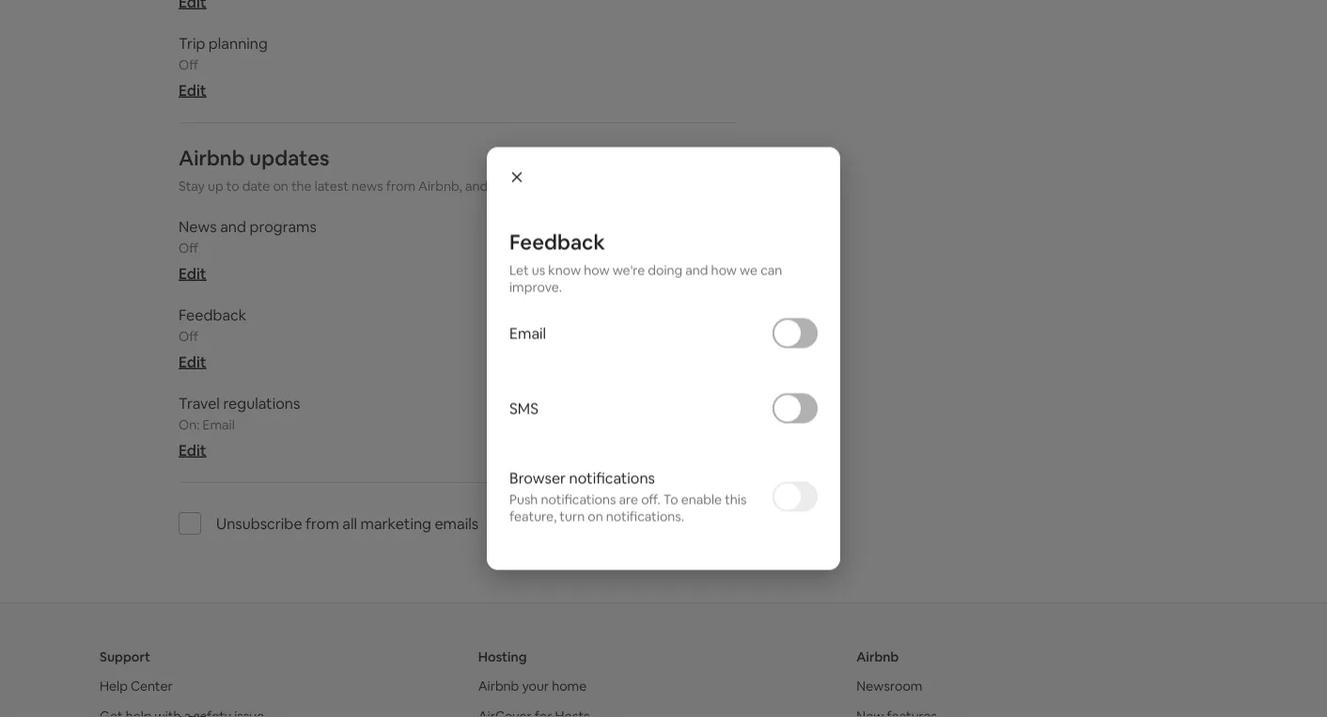 Task type: locate. For each thing, give the bounding box(es) containing it.
1 horizontal spatial improve.
[[636, 178, 688, 195]]

0 vertical spatial airbnb
[[179, 144, 245, 171]]

can inside airbnb updates stay up to date on the latest news from airbnb, and let us know how we can improve.
[[611, 178, 633, 195]]

1 vertical spatial and
[[220, 217, 246, 236]]

and left let
[[465, 178, 488, 195]]

notifications
[[569, 468, 655, 487], [541, 491, 616, 508]]

1 vertical spatial airbnb
[[857, 649, 899, 666]]

4 edit from the top
[[179, 440, 206, 460]]

0 vertical spatial email
[[510, 323, 546, 343]]

off down news
[[179, 240, 198, 257]]

airbnb for your
[[478, 678, 519, 695]]

1 edit from the top
[[179, 80, 206, 100]]

1 vertical spatial us
[[532, 262, 545, 279]]

1 horizontal spatial email
[[510, 323, 546, 343]]

let
[[491, 178, 507, 195]]

feedback off edit
[[179, 305, 247, 371]]

regulations
[[223, 393, 300, 413]]

improve. inside feedback let us know how we're doing and how we can improve.
[[510, 279, 562, 296]]

0 vertical spatial know
[[526, 178, 559, 195]]

us
[[510, 178, 523, 195], [532, 262, 545, 279]]

off down trip
[[179, 56, 198, 73]]

4 edit button from the top
[[179, 440, 206, 460]]

3 off from the top
[[179, 328, 198, 345]]

edit down trip
[[179, 80, 206, 100]]

email down travel
[[203, 417, 235, 433]]

from
[[386, 178, 416, 195], [306, 514, 339, 533]]

0 horizontal spatial improve.
[[510, 279, 562, 296]]

0 horizontal spatial can
[[611, 178, 633, 195]]

0 horizontal spatial us
[[510, 178, 523, 195]]

edit up travel
[[179, 352, 206, 371]]

1 horizontal spatial us
[[532, 262, 545, 279]]

2 vertical spatial and
[[686, 262, 708, 279]]

0 vertical spatial we
[[590, 178, 608, 195]]

trip planning off edit
[[179, 33, 268, 100]]

how
[[562, 178, 587, 195], [584, 262, 610, 279], [711, 262, 737, 279]]

news and programs off edit
[[179, 217, 317, 283]]

newsroom link
[[857, 678, 923, 695]]

airbnb for updates
[[179, 144, 245, 171]]

edit button down news
[[179, 264, 206, 283]]

airbnb up up at the left top
[[179, 144, 245, 171]]

on
[[273, 178, 288, 195], [588, 508, 603, 525]]

edit button
[[179, 80, 206, 100], [179, 264, 206, 283], [179, 352, 206, 371], [179, 440, 206, 460]]

edit button for off
[[179, 264, 206, 283]]

on right turn
[[588, 508, 603, 525]]

0 vertical spatial from
[[386, 178, 416, 195]]

know inside airbnb updates stay up to date on the latest news from airbnb, and let us know how we can improve.
[[526, 178, 559, 195]]

off inside feedback off edit
[[179, 328, 198, 345]]

edit inside trip planning off edit
[[179, 80, 206, 100]]

0 horizontal spatial on
[[273, 178, 288, 195]]

your
[[522, 678, 549, 695]]

notifications up are
[[569, 468, 655, 487]]

feedback inside the offers and updates tab panel
[[179, 305, 247, 324]]

and
[[465, 178, 488, 195], [220, 217, 246, 236], [686, 262, 708, 279]]

3 edit button from the top
[[179, 352, 206, 371]]

1 horizontal spatial feedback
[[510, 228, 605, 255]]

we up feedback let us know how we're doing and how we can improve.
[[590, 178, 608, 195]]

we're
[[613, 262, 645, 279]]

on inside airbnb updates stay up to date on the latest news from airbnb, and let us know how we can improve.
[[273, 178, 288, 195]]

1 vertical spatial off
[[179, 240, 198, 257]]

1 horizontal spatial we
[[740, 262, 758, 279]]

can
[[611, 178, 633, 195], [761, 262, 783, 279]]

improve.
[[636, 178, 688, 195], [510, 279, 562, 296]]

0 vertical spatial can
[[611, 178, 633, 195]]

1 vertical spatial from
[[306, 514, 339, 533]]

we right doing
[[740, 262, 758, 279]]

1 vertical spatial feedback
[[179, 305, 247, 324]]

3 edit from the top
[[179, 352, 206, 371]]

to
[[664, 491, 678, 508]]

1 off from the top
[[179, 56, 198, 73]]

0 horizontal spatial airbnb
[[179, 144, 245, 171]]

stay
[[179, 178, 205, 195]]

we
[[590, 178, 608, 195], [740, 262, 758, 279]]

how right let
[[562, 178, 587, 195]]

1 horizontal spatial airbnb
[[478, 678, 519, 695]]

airbnb down hosting
[[478, 678, 519, 695]]

and right news
[[220, 217, 246, 236]]

help center
[[100, 678, 173, 695]]

offers and updates tab panel
[[179, 0, 738, 558]]

off
[[179, 56, 198, 73], [179, 240, 198, 257], [179, 328, 198, 345]]

know
[[526, 178, 559, 195], [548, 262, 581, 279]]

all
[[342, 514, 357, 533]]

on left the
[[273, 178, 288, 195]]

off inside trip planning off edit
[[179, 56, 198, 73]]

2 horizontal spatial airbnb
[[857, 649, 899, 666]]

2 vertical spatial off
[[179, 328, 198, 345]]

0 horizontal spatial email
[[203, 417, 235, 433]]

feedback inside feedback let us know how we're doing and how we can improve.
[[510, 228, 605, 255]]

edit button down on:
[[179, 440, 206, 460]]

know inside feedback let us know how we're doing and how we can improve.
[[548, 262, 581, 279]]

1 vertical spatial notifications
[[541, 491, 616, 508]]

1 horizontal spatial and
[[465, 178, 488, 195]]

feedback up let
[[510, 228, 605, 255]]

from left all
[[306, 514, 339, 533]]

2 off from the top
[[179, 240, 198, 257]]

0 vertical spatial improve.
[[636, 178, 688, 195]]

from right news
[[386, 178, 416, 195]]

this
[[725, 491, 747, 508]]

1 edit button from the top
[[179, 80, 206, 100]]

email inside feedback dialog
[[510, 323, 546, 343]]

date
[[242, 178, 270, 195]]

push
[[510, 491, 538, 508]]

email
[[510, 323, 546, 343], [203, 417, 235, 433]]

1 horizontal spatial from
[[386, 178, 416, 195]]

1 vertical spatial on
[[588, 508, 603, 525]]

0 horizontal spatial feedback
[[179, 305, 247, 324]]

1 horizontal spatial on
[[588, 508, 603, 525]]

email down let
[[510, 323, 546, 343]]

1 vertical spatial know
[[548, 262, 581, 279]]

2 edit button from the top
[[179, 264, 206, 283]]

feedback down news and programs off edit
[[179, 305, 247, 324]]

edit down on:
[[179, 440, 206, 460]]

emails
[[435, 514, 479, 533]]

0 horizontal spatial from
[[306, 514, 339, 533]]

airbnb up newsroom link
[[857, 649, 899, 666]]

support
[[100, 649, 150, 666]]

off up travel
[[179, 328, 198, 345]]

1 vertical spatial improve.
[[510, 279, 562, 296]]

and right doing
[[686, 262, 708, 279]]

feedback
[[510, 228, 605, 255], [179, 305, 247, 324]]

2 edit from the top
[[179, 264, 206, 283]]

up
[[208, 178, 223, 195]]

edit button down trip
[[179, 80, 206, 100]]

edit
[[179, 80, 206, 100], [179, 264, 206, 283], [179, 352, 206, 371], [179, 440, 206, 460]]

0 vertical spatial feedback
[[510, 228, 605, 255]]

notifications down browser
[[541, 491, 616, 508]]

edit button for edit
[[179, 80, 206, 100]]

edit down news
[[179, 264, 206, 283]]

0 vertical spatial and
[[465, 178, 488, 195]]

airbnb
[[179, 144, 245, 171], [857, 649, 899, 666], [478, 678, 519, 695]]

hosting
[[478, 649, 527, 666]]

and inside feedback let us know how we're doing and how we can improve.
[[686, 262, 708, 279]]

travel regulations on: email edit
[[179, 393, 300, 460]]

feedback let us know how we're doing and how we can improve.
[[510, 228, 783, 296]]

2 horizontal spatial and
[[686, 262, 708, 279]]

home
[[552, 678, 587, 695]]

1 vertical spatial we
[[740, 262, 758, 279]]

airbnb inside airbnb updates stay up to date on the latest news from airbnb, and let us know how we can improve.
[[179, 144, 245, 171]]

0 horizontal spatial we
[[590, 178, 608, 195]]

off.
[[641, 491, 661, 508]]

us inside airbnb updates stay up to date on the latest news from airbnb, and let us know how we can improve.
[[510, 178, 523, 195]]

0 vertical spatial us
[[510, 178, 523, 195]]

1 horizontal spatial can
[[761, 262, 783, 279]]

edit button up travel
[[179, 352, 206, 371]]

0 vertical spatial on
[[273, 178, 288, 195]]

1 vertical spatial email
[[203, 417, 235, 433]]

2 vertical spatial airbnb
[[478, 678, 519, 695]]

1 vertical spatial can
[[761, 262, 783, 279]]

0 horizontal spatial and
[[220, 217, 246, 236]]

how inside airbnb updates stay up to date on the latest news from airbnb, and let us know how we can improve.
[[562, 178, 587, 195]]

0 vertical spatial off
[[179, 56, 198, 73]]



Task type: describe. For each thing, give the bounding box(es) containing it.
airbnb updates stay up to date on the latest news from airbnb, and let us know how we can improve.
[[179, 144, 688, 195]]

updates
[[249, 144, 330, 171]]

browser notifications push notifications are off. to enable this feature, turn on notifications.
[[510, 468, 747, 525]]

news
[[352, 178, 383, 195]]

how left we're
[[584, 262, 610, 279]]

notifications.
[[606, 508, 684, 525]]

browser notifications group
[[510, 446, 818, 548]]

email inside the travel regulations on: email edit
[[203, 417, 235, 433]]

marketing
[[361, 514, 431, 533]]

enable
[[681, 491, 722, 508]]

help
[[100, 678, 128, 695]]

doing
[[648, 262, 683, 279]]

the
[[291, 178, 312, 195]]

help center link
[[100, 678, 173, 695]]

unsubscribe from all marketing emails
[[216, 514, 479, 533]]

and inside news and programs off edit
[[220, 217, 246, 236]]

we inside feedback let us know how we're doing and how we can improve.
[[740, 262, 758, 279]]

feedback for edit
[[179, 305, 247, 324]]

center
[[131, 678, 173, 695]]

airbnb your home link
[[478, 678, 587, 695]]

news
[[179, 217, 217, 236]]

planning
[[209, 33, 268, 53]]

programs
[[250, 217, 317, 236]]

newsroom
[[857, 678, 923, 695]]

from inside airbnb updates stay up to date on the latest news from airbnb, and let us know how we can improve.
[[386, 178, 416, 195]]

to
[[226, 178, 239, 195]]

feedback dialog
[[487, 147, 840, 570]]

can inside feedback let us know how we're doing and how we can improve.
[[761, 262, 783, 279]]

edit inside feedback off edit
[[179, 352, 206, 371]]

us inside feedback let us know how we're doing and how we can improve.
[[532, 262, 545, 279]]

edit inside news and programs off edit
[[179, 264, 206, 283]]

feedback for us
[[510, 228, 605, 255]]

turn
[[560, 508, 585, 525]]

travel
[[179, 393, 220, 413]]

0 vertical spatial notifications
[[569, 468, 655, 487]]

on:
[[179, 417, 200, 433]]

airbnb your home
[[478, 678, 587, 695]]

edit button for email
[[179, 440, 206, 460]]

sms
[[510, 399, 539, 418]]

let
[[510, 262, 529, 279]]

browser
[[510, 468, 566, 487]]

on inside browser notifications push notifications are off. to enable this feature, turn on notifications.
[[588, 508, 603, 525]]

improve. inside airbnb updates stay up to date on the latest news from airbnb, and let us know how we can improve.
[[636, 178, 688, 195]]

how right doing
[[711, 262, 737, 279]]

latest
[[315, 178, 349, 195]]

airbnb,
[[418, 178, 462, 195]]

edit inside the travel regulations on: email edit
[[179, 440, 206, 460]]

we inside airbnb updates stay up to date on the latest news from airbnb, and let us know how we can improve.
[[590, 178, 608, 195]]

unsubscribe
[[216, 514, 302, 533]]

feature,
[[510, 508, 557, 525]]

and inside airbnb updates stay up to date on the latest news from airbnb, and let us know how we can improve.
[[465, 178, 488, 195]]

off inside news and programs off edit
[[179, 240, 198, 257]]

trip
[[179, 33, 205, 53]]

are
[[619, 491, 638, 508]]



Task type: vqa. For each thing, say whether or not it's contained in the screenshot.
the bottommost the improve.
yes



